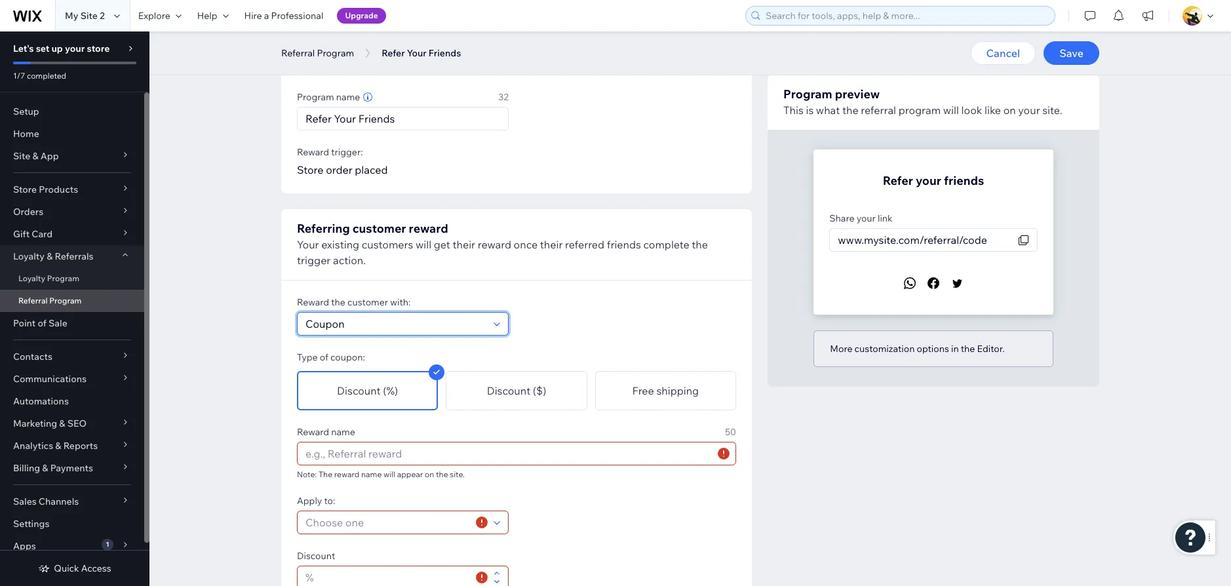Task type: vqa. For each thing, say whether or not it's contained in the screenshot.
middle Reward
yes



Task type: describe. For each thing, give the bounding box(es) containing it.
(%)
[[383, 384, 398, 397]]

loyalty for loyalty & referrals
[[13, 250, 45, 262]]

analytics
[[13, 440, 53, 452]]

help button
[[189, 0, 236, 31]]

on inside program preview this is what the referral program will look like on your site.
[[1004, 104, 1016, 117]]

upgrade
[[345, 10, 378, 20]]

analytics & reports
[[13, 440, 98, 452]]

quick access button
[[38, 563, 111, 574]]

this
[[784, 104, 804, 117]]

setup
[[13, 106, 39, 117]]

orders button
[[0, 201, 144, 223]]

sidebar element
[[0, 31, 149, 586]]

your left link
[[857, 212, 876, 224]]

type
[[297, 351, 318, 363]]

reward the customer with:
[[297, 296, 411, 308]]

apps
[[13, 540, 36, 552]]

note:
[[297, 469, 317, 479]]

a
[[264, 10, 269, 22]]

payments
[[50, 462, 93, 474]]

loyalty for loyalty program
[[18, 273, 45, 283]]

referring customer reward your existing customers will get their reward once their referred friends complete the trigger action.
[[297, 221, 708, 267]]

will inside program preview this is what the referral program will look like on your site.
[[943, 104, 959, 117]]

the inside referring customer reward your existing customers will get their reward once their referred friends complete the trigger action.
[[692, 238, 708, 251]]

refer your friends button
[[375, 43, 468, 63]]

shipping
[[657, 384, 699, 397]]

let's
[[13, 43, 34, 54]]

your up share your link field
[[916, 173, 942, 188]]

action.
[[333, 254, 366, 267]]

preview
[[835, 87, 880, 102]]

name for reward name
[[331, 426, 355, 438]]

will inside referring customer reward your existing customers will get their reward once their referred friends complete the trigger action.
[[416, 238, 432, 251]]

complete
[[644, 238, 690, 251]]

& for billing
[[42, 462, 48, 474]]

program inside referral program button
[[317, 47, 354, 59]]

program details
[[297, 47, 387, 62]]

point
[[13, 317, 36, 329]]

loyalty & referrals
[[13, 250, 93, 262]]

reward for customer
[[297, 296, 329, 308]]

card
[[32, 228, 53, 240]]

your inside referring customer reward your existing customers will get their reward once their referred friends complete the trigger action.
[[297, 238, 319, 251]]

the right in
[[961, 343, 975, 355]]

reward for store
[[297, 146, 329, 158]]

gift card button
[[0, 223, 144, 245]]

Discount text field
[[314, 567, 472, 586]]

Search for tools, apps, help & more... field
[[762, 7, 1051, 25]]

2 horizontal spatial reward
[[478, 238, 511, 251]]

& for site
[[32, 150, 38, 162]]

loyalty program
[[18, 273, 79, 283]]

($)
[[533, 384, 546, 397]]

settings link
[[0, 513, 144, 535]]

sales channels
[[13, 496, 79, 508]]

marketing
[[13, 418, 57, 429]]

automations
[[13, 395, 69, 407]]

billing & payments button
[[0, 457, 144, 479]]

1 horizontal spatial friends
[[944, 173, 984, 188]]

store products button
[[0, 178, 144, 201]]

professional
[[271, 10, 324, 22]]

of for sale
[[38, 317, 46, 329]]

billing & payments
[[13, 462, 93, 474]]

2 vertical spatial will
[[384, 469, 395, 479]]

setup link
[[0, 100, 144, 123]]

existing
[[321, 238, 359, 251]]

program preview this is what the referral program will look like on your site.
[[784, 87, 1063, 117]]

site & app
[[13, 150, 59, 162]]

analytics & reports button
[[0, 435, 144, 457]]

in
[[951, 343, 959, 355]]

store inside reward trigger: store order placed
[[297, 163, 324, 176]]

referral program button
[[275, 43, 361, 63]]

completed
[[27, 71, 66, 81]]

Program name field
[[302, 108, 504, 130]]

name for program name
[[336, 91, 360, 103]]

more customization options in the editor.
[[830, 343, 1005, 355]]

referral program link
[[0, 290, 144, 312]]

seo
[[67, 418, 87, 429]]

referring
[[297, 221, 350, 236]]

site & app button
[[0, 145, 144, 167]]

2
[[100, 10, 105, 22]]

editor.
[[977, 343, 1005, 355]]

3 reward from the top
[[297, 426, 329, 438]]

0 horizontal spatial site.
[[450, 469, 465, 479]]

32
[[498, 91, 509, 103]]

cancel
[[987, 47, 1020, 60]]

Reward name field
[[302, 443, 714, 465]]

home
[[13, 128, 39, 140]]

program inside loyalty program link
[[47, 273, 79, 283]]

quick
[[54, 563, 79, 574]]

automations link
[[0, 390, 144, 412]]

reports
[[63, 440, 98, 452]]

options
[[917, 343, 949, 355]]

0 horizontal spatial discount
[[297, 550, 335, 562]]

1 vertical spatial customer
[[348, 296, 388, 308]]

refer for refer your friends
[[883, 173, 913, 188]]

share
[[830, 212, 855, 224]]

get
[[434, 238, 450, 251]]

friends
[[429, 47, 461, 59]]

customization
[[855, 343, 915, 355]]

apply
[[297, 495, 322, 507]]

Share your link field
[[834, 229, 1013, 251]]

point of sale link
[[0, 312, 144, 334]]

apply to:
[[297, 495, 335, 507]]

referral
[[861, 104, 896, 117]]

refer your friends
[[382, 47, 461, 59]]

reward for customer
[[409, 221, 448, 236]]

refer for refer your friends
[[382, 47, 405, 59]]

1 vertical spatial on
[[425, 469, 434, 479]]

& for loyalty
[[47, 250, 53, 262]]

of for coupon:
[[320, 351, 328, 363]]

referral program for referral program button
[[281, 47, 354, 59]]

billing
[[13, 462, 40, 474]]

help
[[197, 10, 217, 22]]



Task type: locate. For each thing, give the bounding box(es) containing it.
0 vertical spatial refer
[[382, 47, 405, 59]]

of inside point of sale "link"
[[38, 317, 46, 329]]

1 vertical spatial name
[[331, 426, 355, 438]]

my
[[65, 10, 78, 22]]

& left reports
[[55, 440, 61, 452]]

the down preview
[[843, 104, 859, 117]]

referral for referral program button
[[281, 47, 315, 59]]

quick access
[[54, 563, 111, 574]]

reward for the
[[334, 469, 360, 479]]

referral program for referral program link
[[18, 296, 82, 306]]

site.
[[1043, 104, 1063, 117], [450, 469, 465, 479]]

reward inside reward trigger: store order placed
[[297, 146, 329, 158]]

1
[[106, 540, 109, 549]]

0 vertical spatial site
[[80, 10, 98, 22]]

referral program inside button
[[281, 47, 354, 59]]

set
[[36, 43, 49, 54]]

gift card
[[13, 228, 53, 240]]

free shipping
[[632, 384, 699, 397]]

referral inside sidebar element
[[18, 296, 48, 306]]

1 vertical spatial reward
[[478, 238, 511, 251]]

loyalty down gift card
[[13, 250, 45, 262]]

program inside referral program link
[[49, 296, 82, 306]]

0 vertical spatial your
[[407, 47, 427, 59]]

like
[[985, 104, 1001, 117]]

reward up get
[[409, 221, 448, 236]]

0 horizontal spatial of
[[38, 317, 46, 329]]

friends inside referring customer reward your existing customers will get their reward once their referred friends complete the trigger action.
[[607, 238, 641, 251]]

2 horizontal spatial will
[[943, 104, 959, 117]]

your left friends in the left top of the page
[[407, 47, 427, 59]]

site
[[80, 10, 98, 22], [13, 150, 30, 162]]

0 horizontal spatial referral
[[18, 296, 48, 306]]

hire a professional link
[[236, 0, 331, 31]]

1 horizontal spatial of
[[320, 351, 328, 363]]

site. right like
[[1043, 104, 1063, 117]]

refer down upgrade button at the left top
[[382, 47, 405, 59]]

1 reward from the top
[[297, 146, 329, 158]]

customer up customers
[[353, 221, 406, 236]]

sale
[[49, 317, 67, 329]]

0 horizontal spatial referral program
[[18, 296, 82, 306]]

1 vertical spatial your
[[297, 238, 319, 251]]

sales channels button
[[0, 490, 144, 513]]

share your link
[[830, 212, 893, 224]]

0 vertical spatial of
[[38, 317, 46, 329]]

& for analytics
[[55, 440, 61, 452]]

0 vertical spatial referral
[[281, 47, 315, 59]]

name down program details
[[336, 91, 360, 103]]

1 vertical spatial site.
[[450, 469, 465, 479]]

%
[[306, 571, 314, 584]]

of left sale
[[38, 317, 46, 329]]

gift
[[13, 228, 30, 240]]

the down action.
[[331, 296, 345, 308]]

1 horizontal spatial referral program
[[281, 47, 354, 59]]

refer inside refer your friends button
[[382, 47, 405, 59]]

0 horizontal spatial reward
[[334, 469, 360, 479]]

& inside dropdown button
[[32, 150, 38, 162]]

hire a professional
[[244, 10, 324, 22]]

once
[[514, 238, 538, 251]]

home link
[[0, 123, 144, 145]]

loyalty down loyalty & referrals
[[18, 273, 45, 283]]

0 horizontal spatial store
[[13, 184, 37, 195]]

1 horizontal spatial store
[[297, 163, 324, 176]]

1 horizontal spatial discount
[[337, 384, 381, 397]]

trigger:
[[331, 146, 363, 158]]

customer left with:
[[348, 296, 388, 308]]

cancel button
[[971, 41, 1036, 65]]

discount left ($)
[[487, 384, 531, 397]]

referral for referral program link
[[18, 296, 48, 306]]

their right once
[[540, 238, 563, 251]]

reward left once
[[478, 238, 511, 251]]

point of sale
[[13, 317, 67, 329]]

reward
[[297, 146, 329, 158], [297, 296, 329, 308], [297, 426, 329, 438]]

note: the reward name will appear on the site.
[[297, 469, 465, 479]]

1 vertical spatial will
[[416, 238, 432, 251]]

& up loyalty program at the left top of page
[[47, 250, 53, 262]]

discount for discount (%)
[[337, 384, 381, 397]]

let's set up your store
[[13, 43, 110, 54]]

app
[[40, 150, 59, 162]]

your inside sidebar element
[[65, 43, 85, 54]]

on right like
[[1004, 104, 1016, 117]]

1 horizontal spatial referral
[[281, 47, 315, 59]]

what
[[816, 104, 840, 117]]

1 vertical spatial reward
[[297, 296, 329, 308]]

0 horizontal spatial friends
[[607, 238, 641, 251]]

loyalty inside loyalty & referrals popup button
[[13, 250, 45, 262]]

discount up %
[[297, 550, 335, 562]]

discount
[[337, 384, 381, 397], [487, 384, 531, 397], [297, 550, 335, 562]]

will left get
[[416, 238, 432, 251]]

0 vertical spatial store
[[297, 163, 324, 176]]

to:
[[324, 495, 335, 507]]

save
[[1060, 47, 1084, 60]]

1 vertical spatial loyalty
[[18, 273, 45, 283]]

0 vertical spatial reward
[[409, 221, 448, 236]]

store up orders
[[13, 184, 37, 195]]

referral program down professional
[[281, 47, 354, 59]]

name up the
[[331, 426, 355, 438]]

marketing & seo
[[13, 418, 87, 429]]

discount left '(%)'
[[337, 384, 381, 397]]

site down home
[[13, 150, 30, 162]]

Apply to: field
[[302, 511, 472, 534]]

0 horizontal spatial will
[[384, 469, 395, 479]]

your right like
[[1018, 104, 1040, 117]]

on right appear
[[425, 469, 434, 479]]

1 horizontal spatial reward
[[409, 221, 448, 236]]

0 vertical spatial on
[[1004, 104, 1016, 117]]

store
[[87, 43, 110, 54]]

site. right appear
[[450, 469, 465, 479]]

appear
[[397, 469, 423, 479]]

placed
[[355, 163, 388, 176]]

2 vertical spatial name
[[361, 469, 382, 479]]

details
[[349, 47, 387, 62]]

2 vertical spatial reward
[[334, 469, 360, 479]]

0 vertical spatial friends
[[944, 173, 984, 188]]

sales
[[13, 496, 37, 508]]

reward down trigger
[[297, 296, 329, 308]]

your
[[407, 47, 427, 59], [297, 238, 319, 251]]

1 vertical spatial store
[[13, 184, 37, 195]]

channels
[[39, 496, 79, 508]]

marketing & seo button
[[0, 412, 144, 435]]

0 horizontal spatial their
[[453, 238, 475, 251]]

discount for discount ($)
[[487, 384, 531, 397]]

refer up link
[[883, 173, 913, 188]]

0 horizontal spatial your
[[297, 238, 319, 251]]

2 reward from the top
[[297, 296, 329, 308]]

0 vertical spatial site.
[[1043, 104, 1063, 117]]

2 horizontal spatial discount
[[487, 384, 531, 397]]

& left the seo
[[59, 418, 65, 429]]

1 vertical spatial referral
[[18, 296, 48, 306]]

program inside program preview this is what the referral program will look like on your site.
[[784, 87, 832, 102]]

1 their from the left
[[453, 238, 475, 251]]

referral inside button
[[281, 47, 315, 59]]

1 vertical spatial referral program
[[18, 296, 82, 306]]

store products
[[13, 184, 78, 195]]

your right up
[[65, 43, 85, 54]]

name
[[336, 91, 360, 103], [331, 426, 355, 438], [361, 469, 382, 479]]

0 vertical spatial referral program
[[281, 47, 354, 59]]

& for marketing
[[59, 418, 65, 429]]

1 vertical spatial site
[[13, 150, 30, 162]]

settings
[[13, 518, 49, 530]]

1 horizontal spatial their
[[540, 238, 563, 251]]

communications
[[13, 373, 87, 385]]

0 vertical spatial reward
[[297, 146, 329, 158]]

of
[[38, 317, 46, 329], [320, 351, 328, 363]]

& right billing
[[42, 462, 48, 474]]

more
[[830, 343, 853, 355]]

look
[[962, 104, 982, 117]]

1 horizontal spatial site
[[80, 10, 98, 22]]

site inside dropdown button
[[13, 150, 30, 162]]

store inside 'dropdown button'
[[13, 184, 37, 195]]

their
[[453, 238, 475, 251], [540, 238, 563, 251]]

1 vertical spatial of
[[320, 351, 328, 363]]

0 vertical spatial customer
[[353, 221, 406, 236]]

reward up the order at left top
[[297, 146, 329, 158]]

1 horizontal spatial refer
[[883, 173, 913, 188]]

discount ($)
[[487, 384, 546, 397]]

coupon:
[[331, 351, 365, 363]]

0 vertical spatial will
[[943, 104, 959, 117]]

1/7 completed
[[13, 71, 66, 81]]

your
[[65, 43, 85, 54], [1018, 104, 1040, 117], [916, 173, 942, 188], [857, 212, 876, 224]]

will left appear
[[384, 469, 395, 479]]

0 horizontal spatial on
[[425, 469, 434, 479]]

the
[[319, 469, 333, 479]]

2 their from the left
[[540, 238, 563, 251]]

1 vertical spatial friends
[[607, 238, 641, 251]]

site. inside program preview this is what the referral program will look like on your site.
[[1043, 104, 1063, 117]]

reward trigger: store order placed
[[297, 146, 388, 176]]

1 horizontal spatial will
[[416, 238, 432, 251]]

with:
[[390, 296, 411, 308]]

the inside program preview this is what the referral program will look like on your site.
[[843, 104, 859, 117]]

name left appear
[[361, 469, 382, 479]]

reward name
[[297, 426, 355, 438]]

loyalty inside loyalty program link
[[18, 273, 45, 283]]

their right get
[[453, 238, 475, 251]]

referral down professional
[[281, 47, 315, 59]]

site left the 2
[[80, 10, 98, 22]]

0 horizontal spatial site
[[13, 150, 30, 162]]

Reward the customer with: field
[[302, 313, 490, 335]]

your inside button
[[407, 47, 427, 59]]

referral
[[281, 47, 315, 59], [18, 296, 48, 306]]

type of coupon:
[[297, 351, 365, 363]]

link
[[878, 212, 893, 224]]

referrals
[[55, 250, 93, 262]]

2 vertical spatial reward
[[297, 426, 329, 438]]

your up trigger
[[297, 238, 319, 251]]

your inside program preview this is what the referral program will look like on your site.
[[1018, 104, 1040, 117]]

customers
[[362, 238, 413, 251]]

0 horizontal spatial refer
[[382, 47, 405, 59]]

hire
[[244, 10, 262, 22]]

discount (%)
[[337, 384, 398, 397]]

free
[[632, 384, 654, 397]]

program
[[297, 47, 346, 62], [317, 47, 354, 59], [784, 87, 832, 102], [297, 91, 334, 103], [47, 273, 79, 283], [49, 296, 82, 306]]

1/7
[[13, 71, 25, 81]]

on
[[1004, 104, 1016, 117], [425, 469, 434, 479]]

1 horizontal spatial your
[[407, 47, 427, 59]]

loyalty program link
[[0, 268, 144, 290]]

reward up note:
[[297, 426, 329, 438]]

0 vertical spatial loyalty
[[13, 250, 45, 262]]

products
[[39, 184, 78, 195]]

of right "type"
[[320, 351, 328, 363]]

will left "look"
[[943, 104, 959, 117]]

& inside dropdown button
[[42, 462, 48, 474]]

& left app
[[32, 150, 38, 162]]

1 vertical spatial refer
[[883, 173, 913, 188]]

store left the order at left top
[[297, 163, 324, 176]]

customer inside referring customer reward your existing customers will get their reward once their referred friends complete the trigger action.
[[353, 221, 406, 236]]

contacts
[[13, 351, 52, 363]]

referral program inside sidebar element
[[18, 296, 82, 306]]

loyalty
[[13, 250, 45, 262], [18, 273, 45, 283]]

& inside popup button
[[47, 250, 53, 262]]

the right complete
[[692, 238, 708, 251]]

the right appear
[[436, 469, 448, 479]]

1 horizontal spatial on
[[1004, 104, 1016, 117]]

reward right the
[[334, 469, 360, 479]]

referral program down loyalty program at the left top of page
[[18, 296, 82, 306]]

1 horizontal spatial site.
[[1043, 104, 1063, 117]]

referral up point of sale in the left of the page
[[18, 296, 48, 306]]

is
[[806, 104, 814, 117]]

0 vertical spatial name
[[336, 91, 360, 103]]

explore
[[138, 10, 170, 22]]



